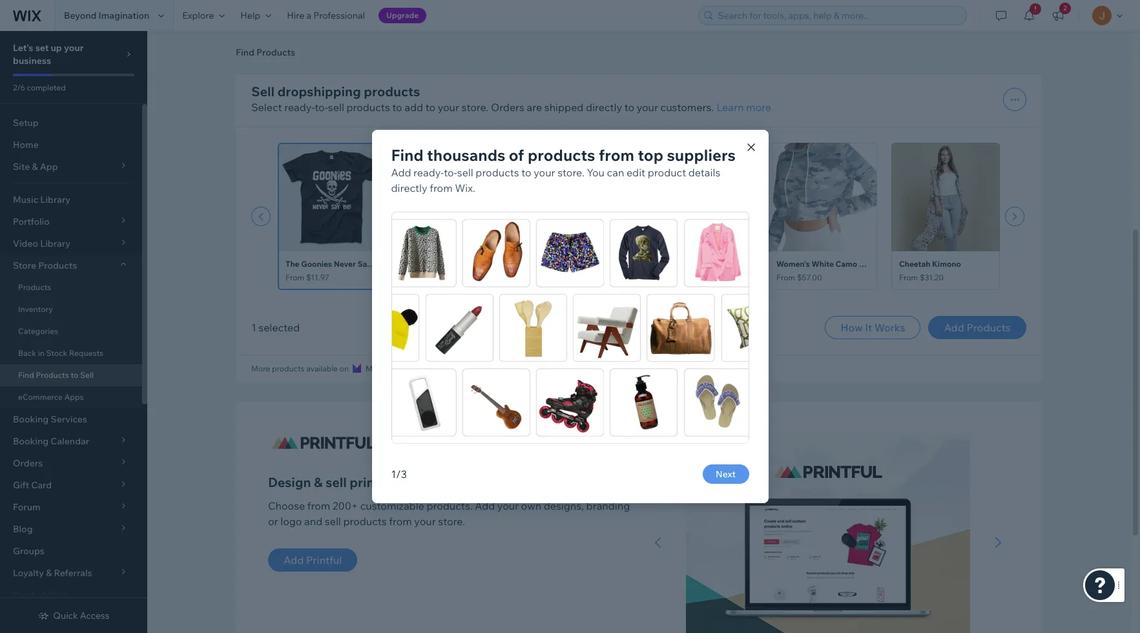 Task type: vqa. For each thing, say whether or not it's contained in the screenshot.
"Library" for Music Library
no



Task type: locate. For each thing, give the bounding box(es) containing it.
0 horizontal spatial directly
[[391, 182, 428, 195]]

2 vertical spatial store.
[[438, 515, 465, 528]]

0 horizontal spatial from $11.97
[[286, 273, 329, 282]]

store. down products.
[[438, 515, 465, 528]]

ready- down thousands at the top left of page
[[414, 166, 444, 179]]

2 horizontal spatial 1
[[637, 306, 642, 317]]

0 vertical spatial to-
[[315, 101, 328, 114]]

store. inside sell dropshipping products select ready-to-sell products to add to your store. orders are shipped directly to your customers. learn more
[[462, 101, 489, 114]]

directly right the shipped
[[586, 101, 623, 114]]

to- inside find thousands of products from top suppliers add ready-to-sell products to your store. you can edit product details directly from wix.
[[444, 166, 457, 179]]

sell right the &
[[326, 474, 347, 491]]

to inside sidebar "element"
[[71, 370, 78, 380]]

1 vertical spatial explore
[[403, 364, 430, 374]]

printful
[[306, 554, 342, 567]]

ready- inside sell dropshipping products select ready-to-sell products to add to your store. orders are shipped directly to your customers. learn more
[[285, 101, 315, 114]]

1 vertical spatial store.
[[558, 166, 585, 179]]

your right up in the left of the page
[[64, 42, 84, 54]]

store. left orders
[[462, 101, 489, 114]]

products inside add products button
[[967, 321, 1012, 334]]

1 left selected
[[251, 321, 256, 334]]

on left 3
[[383, 474, 398, 491]]

0 horizontal spatial to-
[[315, 101, 328, 114]]

products for add products
[[967, 321, 1012, 334]]

explore for explore
[[182, 10, 214, 21]]

add printful
[[284, 554, 342, 567]]

products for find products
[[257, 47, 295, 58]]

add
[[391, 166, 411, 179], [945, 321, 965, 334], [475, 500, 495, 513], [284, 554, 304, 567]]

professional
[[314, 10, 365, 21]]

sell
[[251, 83, 275, 100], [80, 370, 94, 380]]

of
[[509, 145, 525, 165], [37, 589, 46, 601]]

business
[[13, 55, 51, 67]]

1 vertical spatial ready-
[[414, 166, 444, 179]]

works
[[875, 321, 906, 334]]

more
[[747, 101, 772, 114]]

1 horizontal spatial directly
[[586, 101, 623, 114]]

directly inside sell dropshipping products select ready-to-sell products to add to your store. orders are shipped directly to your customers. learn more
[[586, 101, 623, 114]]

of left sale
[[37, 589, 46, 601]]

1 vertical spatial sell
[[80, 370, 94, 380]]

find products
[[236, 47, 295, 58]]

0 vertical spatial sell
[[251, 83, 275, 100]]

$57.00
[[798, 273, 823, 282]]

find inside sidebar "element"
[[18, 370, 34, 380]]

sell right and
[[325, 515, 341, 528]]

1 vertical spatial 1
[[251, 321, 256, 334]]

of down orders
[[509, 145, 525, 165]]

choose
[[268, 500, 305, 513]]

4 from from the left
[[654, 273, 673, 282]]

inventory
[[18, 304, 53, 314]]

store. inside find thousands of products from top suppliers add ready-to-sell products to your store. you can edit product details directly from wix.
[[558, 166, 585, 179]]

0 horizontal spatial ready-
[[285, 101, 315, 114]]

you
[[587, 166, 605, 179]]

1 vertical spatial directly
[[391, 182, 428, 195]]

0 vertical spatial of
[[509, 145, 525, 165]]

directly left wix.
[[391, 182, 428, 195]]

0 horizontal spatial $11.97
[[306, 273, 329, 282]]

find inside find thousands of products from top suppliers add ready-to-sell products to your store. you can edit product details directly from wix.
[[391, 145, 424, 165]]

sell
[[328, 101, 344, 114], [457, 166, 474, 179], [326, 474, 347, 491], [325, 515, 341, 528]]

2/6 completed
[[13, 83, 66, 92]]

modalyst link
[[353, 363, 399, 375]]

0 vertical spatial explore
[[182, 10, 214, 21]]

sell down requests
[[80, 370, 94, 380]]

store. left you
[[558, 166, 585, 179]]

of inside sidebar "element"
[[37, 589, 46, 601]]

modalyst
[[366, 364, 399, 374]]

0
[[625, 306, 630, 317]]

find down 'add'
[[391, 145, 424, 165]]

library
[[40, 194, 71, 206]]

groups link
[[0, 540, 142, 562]]

to
[[393, 101, 402, 114], [426, 101, 436, 114], [625, 101, 635, 114], [522, 166, 532, 179], [71, 370, 78, 380]]

next button
[[703, 465, 749, 484]]

home
[[13, 139, 39, 151]]

2 horizontal spatial find
[[391, 145, 424, 165]]

add inside choose from 200+ customizable products. add your own designs, branding or logo and sell products from your store.
[[475, 500, 495, 513]]

1 left 3
[[391, 468, 396, 481]]

1 vertical spatial find
[[391, 145, 424, 165]]

1 horizontal spatial 1
[[391, 468, 396, 481]]

find inside button
[[236, 47, 255, 58]]

explore products link
[[403, 363, 465, 375]]

quick access
[[53, 610, 110, 622]]

1 horizontal spatial find
[[236, 47, 255, 58]]

products inside find products button
[[257, 47, 295, 58]]

1 horizontal spatial ready-
[[414, 166, 444, 179]]

set
[[35, 42, 49, 54]]

$36.00
[[552, 273, 578, 282]]

top
[[638, 145, 664, 165]]

from $57.00
[[777, 273, 823, 282]]

2
[[1064, 4, 1068, 12], [648, 306, 653, 317]]

thousands
[[427, 145, 506, 165]]

products for explore products
[[432, 364, 465, 374]]

1 horizontal spatial $11.97
[[675, 273, 698, 282]]

ready-
[[285, 101, 315, 114], [414, 166, 444, 179]]

ready- inside find thousands of products from top suppliers add ready-to-sell products to your store. you can edit product details directly from wix.
[[414, 166, 444, 179]]

0 horizontal spatial on
[[340, 364, 349, 374]]

products left 'add'
[[347, 101, 390, 114]]

add printful button
[[268, 549, 358, 572]]

1 horizontal spatial from $11.97
[[654, 273, 698, 282]]

help
[[241, 10, 261, 21]]

Search for tools, apps, help & more... field
[[715, 6, 963, 25]]

pf logo color black 2 svg image
[[268, 434, 379, 452]]

find down back
[[18, 370, 34, 380]]

beyond
[[64, 10, 97, 21]]

1 horizontal spatial of
[[509, 145, 525, 165]]

demand
[[401, 474, 452, 491]]

products
[[257, 47, 295, 58], [38, 260, 77, 271], [18, 282, 51, 292], [967, 321, 1012, 334], [432, 364, 465, 374], [36, 370, 69, 380]]

to- up wix.
[[444, 166, 457, 179]]

available
[[306, 364, 338, 374]]

sell up the select
[[251, 83, 275, 100]]

sell inside choose from 200+ customizable products. add your own designs, branding or logo and sell products from your store.
[[325, 515, 341, 528]]

1 right 0
[[637, 306, 642, 317]]

products up products.
[[455, 474, 511, 491]]

2 vertical spatial find
[[18, 370, 34, 380]]

2 button
[[1044, 0, 1073, 31]]

products up you
[[528, 145, 596, 165]]

products down 200+
[[343, 515, 387, 528]]

1 horizontal spatial sell
[[251, 83, 275, 100]]

directly inside find thousands of products from top suppliers add ready-to-sell products to your store. you can edit product details directly from wix.
[[391, 182, 428, 195]]

find products button
[[229, 43, 302, 62]]

sale
[[48, 589, 66, 601]]

explore right modalyst
[[403, 364, 430, 374]]

categories link
[[0, 321, 142, 343]]

explore left the help
[[182, 10, 214, 21]]

0 vertical spatial 2
[[1064, 4, 1068, 12]]

1 horizontal spatial to-
[[444, 166, 457, 179]]

2 from from the left
[[408, 273, 427, 282]]

how
[[841, 321, 863, 334]]

1 vertical spatial on
[[383, 474, 398, 491]]

customizable
[[360, 500, 425, 513]]

products up 'add'
[[364, 83, 420, 100]]

1 vertical spatial to-
[[444, 166, 457, 179]]

2 inside button
[[1064, 4, 1068, 12]]

quick
[[53, 610, 78, 622]]

how it works
[[841, 321, 906, 334]]

find
[[236, 47, 255, 58], [391, 145, 424, 165], [18, 370, 34, 380]]

orders
[[491, 101, 525, 114]]

dropshipping
[[278, 83, 361, 100]]

from left wix.
[[430, 182, 453, 195]]

0 vertical spatial 1
[[637, 306, 642, 317]]

imagination
[[99, 10, 150, 21]]

0 horizontal spatial explore
[[182, 10, 214, 21]]

learn more link
[[717, 100, 772, 115]]

your inside find thousands of products from top suppliers add ready-to-sell products to your store. you can edit product details directly from wix.
[[534, 166, 556, 179]]

to-
[[315, 101, 328, 114], [444, 166, 457, 179]]

1 $11.97 from the left
[[306, 273, 329, 282]]

back
[[18, 348, 36, 358]]

products down thousands at the top left of page
[[476, 166, 519, 179]]

it
[[866, 321, 873, 334]]

0 vertical spatial store.
[[462, 101, 489, 114]]

products inside find products to sell link
[[36, 370, 69, 380]]

0 horizontal spatial find
[[18, 370, 34, 380]]

products inside the store products 'dropdown button'
[[38, 260, 77, 271]]

print
[[350, 474, 380, 491]]

0 horizontal spatial 1
[[251, 321, 256, 334]]

a
[[307, 10, 312, 21]]

add
[[405, 101, 423, 114]]

from $11.97
[[286, 273, 329, 282], [654, 273, 698, 282]]

$11.97
[[306, 273, 329, 282], [675, 273, 698, 282]]

$14.39
[[429, 273, 454, 282]]

2/6
[[13, 83, 25, 92]]

ready- down dropshipping
[[285, 101, 315, 114]]

find products to sell
[[18, 370, 94, 380]]

1 horizontal spatial 2
[[1064, 4, 1068, 12]]

products inside explore products link
[[432, 364, 465, 374]]

branding
[[587, 500, 630, 513]]

groups
[[13, 546, 44, 557]]

0 horizontal spatial of
[[37, 589, 46, 601]]

1 vertical spatial 2
[[648, 306, 653, 317]]

booking services link
[[0, 408, 142, 430]]

sell up wix.
[[457, 166, 474, 179]]

booking services
[[13, 414, 87, 425]]

from
[[599, 145, 635, 165], [430, 182, 453, 195], [308, 500, 330, 513], [389, 515, 412, 528]]

setup link
[[0, 112, 142, 134]]

from $36.00
[[531, 273, 578, 282]]

access
[[80, 610, 110, 622]]

0 vertical spatial find
[[236, 47, 255, 58]]

on right available
[[340, 364, 349, 374]]

apps
[[64, 392, 84, 402]]

to- down dropshipping
[[315, 101, 328, 114]]

1 vertical spatial of
[[37, 589, 46, 601]]

help button
[[233, 0, 279, 31]]

your left own
[[498, 500, 519, 513]]

point of sale link
[[0, 584, 142, 606]]

6 from from the left
[[900, 273, 919, 282]]

your left you
[[534, 166, 556, 179]]

can
[[607, 166, 625, 179]]

0 horizontal spatial sell
[[80, 370, 94, 380]]

cheetah
[[900, 259, 931, 269]]

sell down dropshipping
[[328, 101, 344, 114]]

back in stock requests link
[[0, 343, 142, 365]]

find down the help
[[236, 47, 255, 58]]

your left customers.
[[637, 101, 659, 114]]

1 horizontal spatial explore
[[403, 364, 430, 374]]

3 from from the left
[[531, 273, 550, 282]]

0 vertical spatial ready-
[[285, 101, 315, 114]]

2 vertical spatial 1
[[391, 468, 396, 481]]

0 vertical spatial directly
[[586, 101, 623, 114]]



Task type: describe. For each thing, give the bounding box(es) containing it.
ecommerce apps link
[[0, 387, 142, 408]]

&
[[314, 474, 323, 491]]

add products button
[[929, 316, 1027, 339]]

services
[[51, 414, 87, 425]]

explore products
[[403, 364, 465, 374]]

music
[[13, 194, 38, 206]]

1 from $11.97 from the left
[[286, 273, 329, 282]]

hire a professional
[[287, 10, 365, 21]]

design
[[268, 474, 311, 491]]

selected
[[259, 321, 300, 334]]

designs,
[[544, 500, 584, 513]]

point of sale
[[13, 589, 66, 601]]

black
[[444, 259, 465, 269]]

let's
[[13, 42, 33, 54]]

in
[[38, 348, 45, 358]]

shipped
[[545, 101, 584, 114]]

products for store products
[[38, 260, 77, 271]]

from up and
[[308, 500, 330, 513]]

3
[[401, 468, 407, 481]]

hemalyke
[[466, 259, 503, 269]]

point
[[13, 589, 35, 601]]

ecommerce
[[18, 392, 63, 402]]

kimono
[[933, 259, 962, 269]]

categories
[[18, 326, 58, 336]]

1 for 1 selected
[[251, 321, 256, 334]]

products for find products to sell
[[36, 370, 69, 380]]

sell inside sell dropshipping products select ready-to-sell products to add to your store. orders are shipped directly to your customers. learn more
[[328, 101, 344, 114]]

1 from from the left
[[286, 273, 305, 282]]

upgrade button
[[379, 8, 427, 23]]

find products to sell link
[[0, 365, 142, 387]]

up
[[51, 42, 62, 54]]

more products available on
[[251, 364, 349, 374]]

find for of
[[391, 145, 424, 165]]

wix.
[[455, 182, 476, 195]]

1 horizontal spatial on
[[383, 474, 398, 491]]

products right more
[[272, 364, 305, 374]]

store products button
[[0, 255, 142, 277]]

200+
[[333, 500, 358, 513]]

booking
[[13, 414, 49, 425]]

are
[[527, 101, 542, 114]]

choose from 200+ customizable products. add your own designs, branding or logo and sell products from your store.
[[268, 500, 630, 528]]

your inside 'let's set up your business'
[[64, 42, 84, 54]]

sell dropshipping products select ready-to-sell products to add to your store. orders are shipped directly to your customers. learn more
[[251, 83, 772, 114]]

upgrade
[[386, 10, 419, 20]]

products inside 'products' "link"
[[18, 282, 51, 292]]

learn
[[717, 101, 744, 114]]

sell inside find thousands of products from top suppliers add ready-to-sell products to your store. you can edit product details directly from wix.
[[457, 166, 474, 179]]

-
[[440, 259, 442, 269]]

more
[[251, 364, 270, 374]]

to inside find thousands of products from top suppliers add ready-to-sell products to your store. you can edit product details directly from wix.
[[522, 166, 532, 179]]

sell inside sidebar "element"
[[80, 370, 94, 380]]

hire
[[287, 10, 305, 21]]

cheetah kimono from $31.20
[[900, 259, 962, 282]]

0 1 2
[[625, 306, 653, 317]]

find thousands of products from top suppliers add ready-to-sell products to your store. you can edit product details directly from wix.
[[391, 145, 736, 195]]

5 from from the left
[[777, 273, 796, 282]]

from down customizable
[[389, 515, 412, 528]]

let's set up your business
[[13, 42, 84, 67]]

sell inside sell dropshipping products select ready-to-sell products to add to your store. orders are shipped directly to your customers. learn more
[[251, 83, 275, 100]]

home link
[[0, 134, 142, 156]]

store
[[13, 260, 36, 271]]

0 horizontal spatial 2
[[648, 306, 653, 317]]

store products
[[13, 260, 77, 271]]

to- inside sell dropshipping products select ready-to-sell products to add to your store. orders are shipped directly to your customers. learn more
[[315, 101, 328, 114]]

sidebar element
[[0, 31, 147, 633]]

quick access button
[[38, 610, 110, 622]]

your down products.
[[415, 515, 436, 528]]

2 from $11.97 from the left
[[654, 273, 698, 282]]

from inside cheetah kimono from $31.20
[[900, 273, 919, 282]]

inventory link
[[0, 299, 142, 321]]

product
[[648, 166, 687, 179]]

completed
[[27, 83, 66, 92]]

music library link
[[0, 189, 142, 211]]

store. inside choose from 200+ customizable products. add your own designs, branding or logo and sell products from your store.
[[438, 515, 465, 528]]

details
[[689, 166, 721, 179]]

stock
[[46, 348, 67, 358]]

design & sell print on demand products
[[268, 474, 511, 491]]

back in stock requests
[[18, 348, 103, 358]]

add inside find thousands of products from top suppliers add ready-to-sell products to your store. you can edit product details directly from wix.
[[391, 166, 411, 179]]

/
[[396, 468, 401, 481]]

your right 'add'
[[438, 101, 460, 114]]

find for to
[[18, 370, 34, 380]]

from up can
[[599, 145, 635, 165]]

metallic
[[408, 259, 438, 269]]

products inside choose from 200+ customizable products. add your own designs, branding or logo and sell products from your store.
[[343, 515, 387, 528]]

requests
[[69, 348, 103, 358]]

explore for explore products
[[403, 364, 430, 374]]

1 for 1 / 3
[[391, 468, 396, 481]]

1 / 3
[[391, 468, 407, 481]]

and
[[304, 515, 323, 528]]

products link
[[0, 277, 142, 299]]

products.
[[427, 500, 473, 513]]

of inside find thousands of products from top suppliers add ready-to-sell products to your store. you can edit product details directly from wix.
[[509, 145, 525, 165]]

setup
[[13, 117, 39, 129]]

2 $11.97 from the left
[[675, 273, 698, 282]]

hire a professional link
[[279, 0, 373, 31]]

0 vertical spatial on
[[340, 364, 349, 374]]

from inside metallic - black hemalyke from $14.39
[[408, 273, 427, 282]]

1 selected
[[251, 321, 300, 334]]



